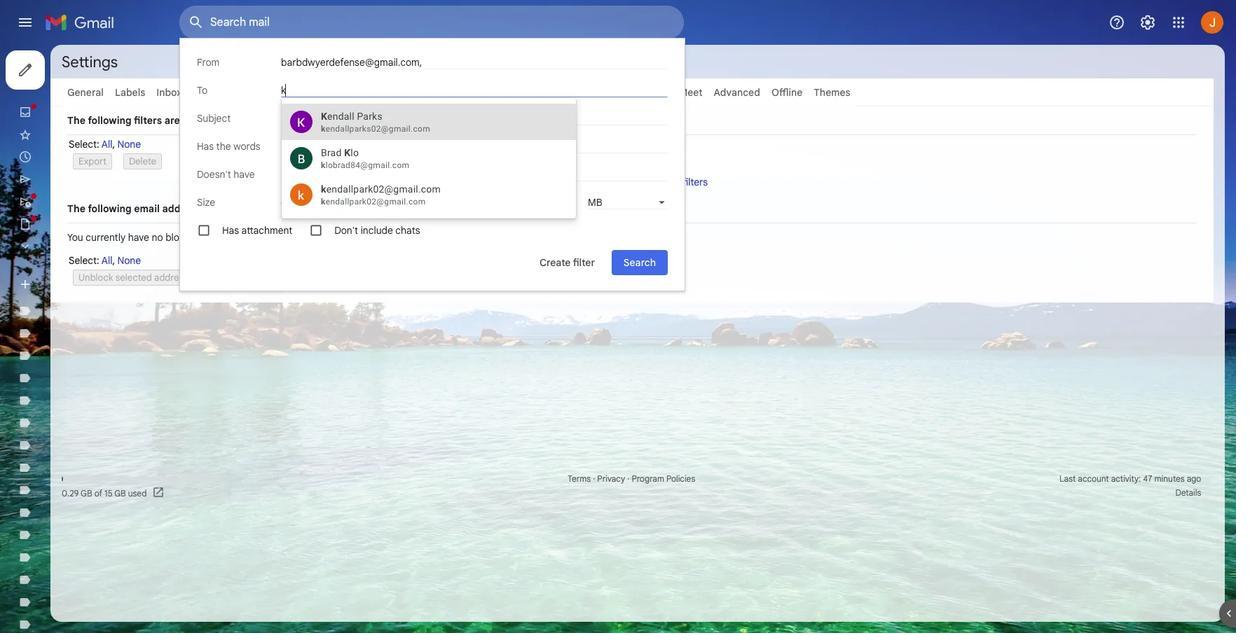 Task type: locate. For each thing, give the bounding box(es) containing it.
import up size unit list box
[[651, 176, 680, 189]]

all for select: all , none unblock selected addresses
[[102, 254, 112, 267]]

meet
[[679, 86, 703, 99]]

general link
[[67, 86, 104, 99]]

gmail image
[[45, 8, 121, 36]]

· right terms
[[593, 474, 595, 484]]

0 vertical spatial have
[[234, 168, 255, 181]]

· right privacy
[[628, 474, 630, 484]]

mail:
[[293, 114, 316, 127]]

gb right 15
[[114, 488, 126, 499]]

2 k from the top
[[321, 161, 326, 170]]

filter
[[618, 176, 638, 189], [573, 257, 595, 269]]

has down blocked.
[[222, 224, 239, 237]]

1 vertical spatial has
[[222, 224, 239, 237]]

and for accounts
[[239, 86, 257, 99]]

endallpark02@gmail.com up include
[[326, 197, 426, 207]]

have down words
[[234, 168, 255, 181]]

advanced
[[714, 86, 761, 99]]

select: inside "select: all , none unblock selected addresses"
[[69, 254, 99, 267]]

1 none link from the top
[[117, 138, 141, 151]]

forwarding and pop/imap
[[452, 86, 573, 99]]

create for create a new filter
[[557, 176, 587, 189]]

1 none from the top
[[117, 138, 141, 151]]

k right brad
[[344, 147, 351, 158]]

has
[[197, 140, 214, 153], [222, 224, 239, 237]]

general
[[67, 86, 104, 99]]

you
[[67, 231, 83, 244]]

0.29 gb of 15 gb used
[[62, 488, 147, 499]]

brad
[[321, 147, 342, 158]]

applied
[[183, 114, 218, 127]]

and right the chat
[[659, 86, 677, 99]]

all inside "select: all , none unblock selected addresses"
[[102, 254, 112, 267]]

you currently have no blocked addresses.
[[67, 231, 252, 244]]

1 horizontal spatial are
[[214, 203, 230, 215]]

1 vertical spatial filters
[[683, 176, 708, 189]]

list box
[[282, 104, 576, 213]]

messages
[[276, 203, 323, 215]]

k right mail: at the top left
[[321, 111, 327, 122]]

15
[[105, 488, 112, 499]]

, inside "select: all , none unblock selected addresses"
[[112, 254, 115, 267]]

1 horizontal spatial has
[[222, 224, 239, 237]]

include
[[361, 224, 393, 237]]

all
[[102, 138, 112, 151], [102, 254, 112, 267]]

4 and from the left
[[659, 86, 677, 99]]

create
[[557, 176, 587, 189], [540, 257, 571, 269]]

2 all from the top
[[102, 254, 112, 267]]

1 the from the top
[[67, 114, 86, 127]]

all up unblock
[[102, 254, 112, 267]]

brad k lo k lobrad84@gmail.com
[[321, 147, 410, 170]]

following up currently
[[88, 203, 132, 215]]

1 vertical spatial create
[[540, 257, 571, 269]]

the up you
[[67, 203, 86, 215]]

1 horizontal spatial import
[[651, 176, 680, 189]]

1 vertical spatial filter
[[573, 257, 595, 269]]

1 gb from the left
[[81, 488, 92, 499]]

0 horizontal spatial filter
[[573, 257, 595, 269]]

filter left search
[[573, 257, 595, 269]]

k endallpark02@gmail.com k endallpark02@gmail.com
[[321, 184, 441, 207]]

and for chat
[[659, 86, 677, 99]]

2 none link from the top
[[117, 254, 141, 267]]

and left pop/imap
[[506, 86, 524, 99]]

1 all from the top
[[102, 138, 112, 151]]

unblock
[[79, 272, 113, 284]]

0 horizontal spatial has
[[197, 140, 214, 153]]

,
[[112, 138, 115, 151], [112, 254, 115, 267]]

endallpark02@gmail.com
[[326, 184, 441, 195], [326, 197, 426, 207]]

1 vertical spatial ,
[[112, 254, 115, 267]]

none link up delete
[[117, 138, 141, 151]]

footer
[[50, 473, 1214, 501]]

pop/imap
[[526, 86, 573, 99]]

these
[[351, 203, 378, 215]]

to
[[197, 84, 208, 97]]

0 vertical spatial none link
[[117, 138, 141, 151]]

addresses down blocked
[[154, 272, 198, 284]]

create a new filter
[[557, 176, 638, 189]]

add-
[[584, 86, 607, 99]]

select: up unblock
[[69, 254, 99, 267]]

labels link
[[115, 86, 145, 99]]

has for has attachment
[[222, 224, 239, 237]]

1 vertical spatial select:
[[69, 254, 99, 267]]

none up delete
[[117, 138, 141, 151]]

0 vertical spatial import
[[259, 86, 290, 99]]

size
[[197, 196, 215, 209]]

k
[[321, 111, 327, 122], [344, 147, 351, 158]]

last account activity: 47 minutes ago details
[[1060, 474, 1202, 498]]

following for filters
[[88, 114, 132, 127]]

47
[[1144, 474, 1153, 484]]

2 , from the top
[[112, 254, 115, 267]]

create for create filter
[[540, 257, 571, 269]]

all for select: all , none
[[102, 138, 112, 151]]

1 vertical spatial none
[[117, 254, 141, 267]]

all link up unblock
[[102, 254, 112, 267]]

account
[[1078, 474, 1109, 484]]

k inside brad k lo k lobrad84@gmail.com
[[344, 147, 351, 158]]

all link
[[102, 138, 112, 151], [102, 254, 112, 267]]

k right 'greater'
[[321, 197, 326, 207]]

doesn't
[[197, 168, 231, 181]]

Subject text field
[[281, 111, 668, 125]]

k
[[321, 124, 326, 134], [321, 161, 326, 170], [321, 184, 326, 195], [321, 197, 326, 207]]

0 vertical spatial all
[[102, 138, 112, 151]]

themes link
[[814, 86, 851, 99]]

select:
[[69, 138, 99, 151], [69, 254, 99, 267]]

following up select: all , none
[[88, 114, 132, 127]]

1 vertical spatial all
[[102, 254, 112, 267]]

0 vertical spatial has
[[197, 140, 214, 153]]

To text field
[[281, 83, 668, 97]]

None search field
[[179, 6, 684, 39]]

2 and from the left
[[332, 86, 350, 99]]

From text field
[[281, 55, 668, 69]]

2 gb from the left
[[114, 488, 126, 499]]

the for the following email addresses are blocked. messages from these addresses will appear in spam:
[[67, 203, 86, 215]]

1 vertical spatial none link
[[117, 254, 141, 267]]

all link up export button
[[102, 138, 112, 151]]

1 vertical spatial all link
[[102, 254, 112, 267]]

, for select: all , none unblock selected addresses
[[112, 254, 115, 267]]

create inside create filter link
[[540, 257, 571, 269]]

filters and blocked addresses
[[301, 86, 440, 99]]

following
[[88, 114, 132, 127], [88, 203, 132, 215]]

k inside brad k lo k lobrad84@gmail.com
[[321, 161, 326, 170]]

1 k from the top
[[321, 124, 326, 134]]

0 horizontal spatial k
[[321, 111, 327, 122]]

are
[[165, 114, 180, 127], [214, 203, 230, 215]]

0 vertical spatial the
[[67, 114, 86, 127]]

blocked
[[352, 86, 390, 99]]

incoming
[[247, 114, 291, 127]]

Has the words text field
[[283, 140, 668, 154]]

0 vertical spatial filter
[[618, 176, 638, 189]]

0 vertical spatial filters
[[134, 114, 162, 127]]

1 following from the top
[[88, 114, 132, 127]]

addresses
[[162, 203, 212, 215], [380, 203, 429, 215], [154, 272, 198, 284]]

have left "no"
[[128, 231, 149, 244]]

0 vertical spatial k
[[321, 111, 327, 122]]

k endall parks k endallparks02@gmail.com
[[321, 111, 430, 134]]

0 vertical spatial all link
[[102, 138, 112, 151]]

2 following from the top
[[88, 203, 132, 215]]

all up export button
[[102, 138, 112, 151]]

1 vertical spatial k
[[344, 147, 351, 158]]

3 and from the left
[[506, 86, 524, 99]]

2 none from the top
[[117, 254, 141, 267]]

list box containing k
[[282, 104, 576, 213]]

1 , from the top
[[112, 138, 115, 151]]

ago
[[1187, 474, 1202, 484]]

delete button
[[123, 154, 162, 170]]

appear
[[451, 203, 485, 215]]

greater than
[[281, 196, 336, 209]]

1 horizontal spatial gb
[[114, 488, 126, 499]]

privacy
[[598, 474, 625, 484]]

1 · from the left
[[593, 474, 595, 484]]

2 select: from the top
[[69, 254, 99, 267]]

gb left the of
[[81, 488, 92, 499]]

attachment
[[242, 224, 292, 237]]

1 and from the left
[[239, 86, 257, 99]]

1 vertical spatial import
[[651, 176, 680, 189]]

0 vertical spatial create
[[557, 176, 587, 189]]

0 vertical spatial endallpark02@gmail.com
[[326, 184, 441, 195]]

0 vertical spatial select:
[[69, 138, 99, 151]]

and for forwarding
[[506, 86, 524, 99]]

than
[[316, 196, 336, 209]]

are up addresses. in the left top of the page
[[214, 203, 230, 215]]

1 horizontal spatial have
[[234, 168, 255, 181]]

select: for select: all , none unblock selected addresses
[[69, 254, 99, 267]]

endallpark02@gmail.com up greater than option
[[326, 184, 441, 195]]

none up selected
[[117, 254, 141, 267]]

none for select: all , none
[[117, 138, 141, 151]]

1 horizontal spatial k
[[344, 147, 351, 158]]

0 horizontal spatial ·
[[593, 474, 595, 484]]

none link up selected
[[117, 254, 141, 267]]

1 horizontal spatial ·
[[628, 474, 630, 484]]

are left applied
[[165, 114, 180, 127]]

filters
[[134, 114, 162, 127], [683, 176, 708, 189]]

size unit list box
[[588, 196, 668, 210]]

1 vertical spatial have
[[128, 231, 149, 244]]

1 vertical spatial following
[[88, 203, 132, 215]]

import
[[259, 86, 290, 99], [651, 176, 680, 189]]

import up incoming
[[259, 86, 290, 99]]

0 horizontal spatial gb
[[81, 488, 92, 499]]

1 vertical spatial the
[[67, 203, 86, 215]]

the down general link
[[67, 114, 86, 127]]

k up than
[[321, 184, 326, 195]]

themes
[[814, 86, 851, 99]]

k right mail: at the top left
[[321, 124, 326, 134]]

0 vertical spatial none
[[117, 138, 141, 151]]

2 the from the top
[[67, 203, 86, 215]]

and up the all
[[239, 86, 257, 99]]

0 vertical spatial ,
[[112, 138, 115, 151]]

navigation
[[0, 45, 168, 634]]

0 horizontal spatial are
[[165, 114, 180, 127]]

has attachment
[[222, 224, 292, 237]]

chat and meet
[[635, 86, 703, 99]]

search mail image
[[184, 10, 209, 35]]

support image
[[1109, 14, 1126, 31]]

none inside "select: all , none unblock selected addresses"
[[117, 254, 141, 267]]

select: up export
[[69, 138, 99, 151]]

1 select: from the top
[[69, 138, 99, 151]]

Search mail text field
[[210, 15, 617, 29]]

none
[[117, 138, 141, 151], [117, 254, 141, 267]]

and up endall
[[332, 86, 350, 99]]

has left the the
[[197, 140, 214, 153]]

don't include chats
[[335, 224, 420, 237]]

k down brad
[[321, 161, 326, 170]]

0 horizontal spatial have
[[128, 231, 149, 244]]

the following filters are applied to all incoming mail:
[[67, 114, 316, 127]]

none link
[[117, 138, 141, 151], [117, 254, 141, 267]]

settings
[[62, 52, 118, 71]]

forwarding
[[452, 86, 504, 99]]

0 vertical spatial following
[[88, 114, 132, 127]]

create filter link
[[529, 250, 606, 276]]

filter up size unit list box
[[618, 176, 638, 189]]



Task type: describe. For each thing, give the bounding box(es) containing it.
ons
[[607, 86, 624, 99]]

export
[[79, 156, 107, 168]]

create filter
[[540, 257, 595, 269]]

filters and blocked addresses link
[[301, 86, 440, 99]]

select: all , none unblock selected addresses
[[69, 254, 198, 284]]

email
[[134, 203, 160, 215]]

from
[[326, 203, 348, 215]]

1 all link from the top
[[102, 138, 112, 151]]

subject
[[197, 112, 231, 125]]

search
[[624, 257, 656, 269]]

2 all link from the top
[[102, 254, 112, 267]]

following for email
[[88, 203, 132, 215]]

delete
[[129, 156, 156, 168]]

program
[[632, 474, 665, 484]]

chat
[[635, 86, 657, 99]]

will
[[432, 203, 448, 215]]

forwarding and pop/imap link
[[452, 86, 573, 99]]

parks
[[357, 111, 383, 122]]

mb option
[[588, 196, 656, 209]]

none for select: all , none unblock selected addresses
[[117, 254, 141, 267]]

inbox link
[[157, 86, 182, 99]]

details link
[[1176, 488, 1202, 498]]

addresses up blocked
[[162, 203, 212, 215]]

mb
[[588, 196, 603, 209]]

0 horizontal spatial filters
[[134, 114, 162, 127]]

endall
[[327, 111, 355, 122]]

import filters
[[651, 176, 708, 189]]

search button
[[612, 250, 668, 276]]

don't
[[335, 224, 358, 237]]

lobrad84@gmail.com
[[326, 161, 410, 170]]

none link for 2nd all link
[[117, 254, 141, 267]]

to
[[221, 114, 231, 127]]

has for has the words
[[197, 140, 214, 153]]

greater
[[281, 196, 314, 209]]

0.29
[[62, 488, 79, 499]]

policies
[[667, 474, 696, 484]]

the
[[216, 140, 231, 153]]

terms
[[568, 474, 591, 484]]

0 vertical spatial are
[[165, 114, 180, 127]]

chats
[[396, 224, 420, 237]]

has the words
[[197, 140, 260, 153]]

blocked
[[166, 231, 201, 244]]

1 horizontal spatial filters
[[683, 176, 708, 189]]

blocked.
[[232, 203, 273, 215]]

endallparks02@gmail.com
[[326, 124, 430, 134]]

Doesn't have text field
[[281, 168, 668, 182]]

1 vertical spatial are
[[214, 203, 230, 215]]

no
[[152, 231, 163, 244]]

privacy link
[[598, 474, 625, 484]]

footer containing terms
[[50, 473, 1214, 501]]

k inside k endall parks k endallparks02@gmail.com
[[321, 124, 326, 134]]

and for filters
[[332, 86, 350, 99]]

addresses.
[[204, 231, 252, 244]]

inbox
[[157, 86, 182, 99]]

follow link to manage storage image
[[152, 487, 166, 501]]

addresses
[[392, 86, 440, 99]]

, for select: all , none
[[112, 138, 115, 151]]

none link for 2nd all link from the bottom of the page
[[117, 138, 141, 151]]

words
[[234, 140, 260, 153]]

import filters link
[[651, 176, 708, 189]]

program policies link
[[632, 474, 696, 484]]

used
[[128, 488, 147, 499]]

lo
[[351, 147, 359, 158]]

accounts and import
[[193, 86, 290, 99]]

add-ons
[[584, 86, 624, 99]]

4 k from the top
[[321, 197, 326, 207]]

new
[[597, 176, 615, 189]]

3 k from the top
[[321, 184, 326, 195]]

main menu image
[[17, 14, 34, 31]]

addresses inside "select: all , none unblock selected addresses"
[[154, 272, 198, 284]]

filters
[[301, 86, 330, 99]]

activity:
[[1112, 474, 1141, 484]]

select: for select: all , none
[[69, 138, 99, 151]]

export button
[[73, 154, 112, 170]]

the for the following filters are applied to all incoming mail:
[[67, 114, 86, 127]]

addresses up chats
[[380, 203, 429, 215]]

spam:
[[498, 203, 528, 215]]

greater than option
[[281, 196, 445, 209]]

a
[[589, 176, 595, 189]]

accounts and import link
[[193, 86, 290, 99]]

2 · from the left
[[628, 474, 630, 484]]

doesn't have
[[197, 168, 255, 181]]

1 horizontal spatial filter
[[618, 176, 638, 189]]

1 vertical spatial endallpark02@gmail.com
[[326, 197, 426, 207]]

accounts
[[193, 86, 237, 99]]

from
[[197, 56, 220, 69]]

in
[[487, 203, 496, 215]]

terms link
[[568, 474, 591, 484]]

last
[[1060, 474, 1076, 484]]

k inside k endall parks k endallparks02@gmail.com
[[321, 111, 327, 122]]

settings image
[[1140, 14, 1157, 31]]

offline
[[772, 86, 803, 99]]

currently
[[86, 231, 126, 244]]

unblock selected addresses button
[[73, 270, 204, 286]]

0 horizontal spatial import
[[259, 86, 290, 99]]

selected
[[116, 272, 152, 284]]

offline link
[[772, 86, 803, 99]]

all
[[233, 114, 244, 127]]

the following email addresses are blocked. messages from these addresses will appear in spam:
[[67, 203, 528, 215]]

select: all , none
[[69, 138, 141, 151]]



Task type: vqa. For each thing, say whether or not it's contained in the screenshot.
To at left
yes



